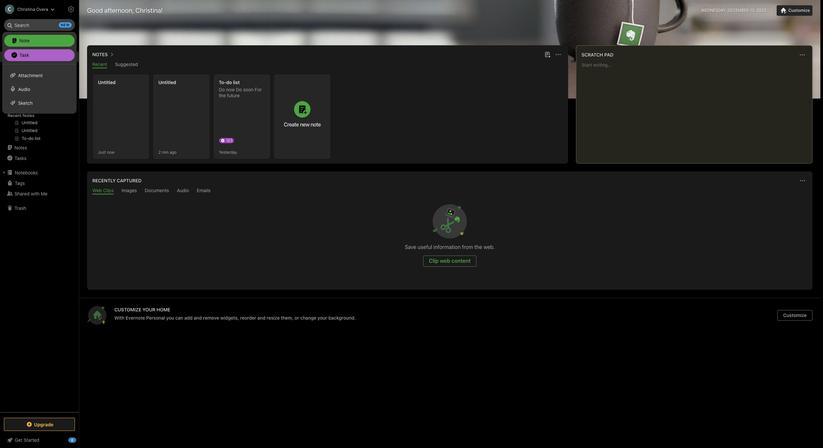 Task type: locate. For each thing, give the bounding box(es) containing it.
1 tab list from the top
[[88, 61, 567, 68]]

get started
[[15, 437, 39, 443]]

2
[[158, 150, 161, 155]]

1 vertical spatial your
[[318, 315, 327, 321]]

home link
[[0, 52, 79, 62]]

scratch pad button
[[580, 51, 613, 59]]

the right from at the bottom of the page
[[474, 244, 482, 250]]

add inside customize your home with evernote personal you can add and remove widgets, reorder and resize them, or change your background.
[[184, 315, 193, 321]]

1 vertical spatial tab list
[[88, 188, 811, 195]]

your right change
[[318, 315, 327, 321]]

create
[[284, 122, 299, 127]]

1 horizontal spatial your
[[318, 315, 327, 321]]

expand notebooks image
[[2, 170, 7, 175]]

wednesday, december 13, 2023
[[701, 8, 766, 13]]

recent notes
[[8, 113, 34, 118]]

tab list for notes
[[88, 61, 567, 68]]

soon
[[243, 87, 254, 92]]

the inside web clips "tab panel"
[[474, 244, 482, 250]]

the left the future
[[219, 93, 226, 98]]

notes up tasks
[[14, 145, 27, 150]]

to
[[58, 92, 62, 97]]

2 tab list from the top
[[88, 188, 811, 195]]

sketch
[[18, 100, 33, 106]]

suggested
[[115, 61, 138, 67]]

1 vertical spatial add
[[184, 315, 193, 321]]

0 vertical spatial or
[[45, 92, 49, 97]]

1 horizontal spatial do
[[236, 87, 242, 92]]

recent for recent
[[92, 61, 107, 67]]

now up the future
[[226, 87, 235, 92]]

0 horizontal spatial add
[[12, 98, 19, 103]]

audio
[[18, 86, 30, 92], [177, 188, 189, 193]]

your down attachment
[[21, 79, 30, 84]]

or
[[45, 92, 49, 97], [295, 315, 299, 321]]

1 vertical spatial now
[[107, 150, 115, 155]]

a
[[52, 86, 54, 91]]

1 horizontal spatial add
[[184, 315, 193, 321]]

1 untitled from the left
[[98, 80, 116, 85]]

from
[[462, 244, 473, 250]]

note,
[[55, 86, 65, 91]]

more actions image
[[554, 51, 562, 58], [798, 51, 806, 59]]

0 vertical spatial tab list
[[88, 61, 567, 68]]

settings image
[[67, 5, 75, 13]]

recent for recent notes
[[8, 113, 21, 118]]

0 horizontal spatial do
[[219, 87, 225, 92]]

0 horizontal spatial now
[[107, 150, 115, 155]]

1 vertical spatial the
[[219, 93, 226, 98]]

0 vertical spatial audio
[[18, 86, 30, 92]]

for
[[255, 87, 262, 92]]

images tab
[[122, 188, 137, 195]]

overa
[[36, 6, 48, 12]]

shortcuts
[[15, 65, 35, 70]]

0 vertical spatial recent
[[92, 61, 107, 67]]

2 vertical spatial notes
[[14, 145, 27, 150]]

More actions field
[[554, 50, 563, 59], [798, 50, 807, 59], [798, 176, 807, 185]]

attachment button
[[2, 68, 77, 82]]

background.
[[328, 315, 356, 321]]

now
[[226, 87, 235, 92], [107, 150, 115, 155]]

recent inside group
[[8, 113, 21, 118]]

audio button
[[2, 82, 77, 96]]

2 untitled from the left
[[158, 80, 176, 85]]

now right the just
[[107, 150, 115, 155]]

6
[[71, 438, 73, 442]]

new down settings image
[[61, 23, 70, 27]]

scratch pad
[[582, 52, 613, 57]]

personal
[[146, 315, 165, 321]]

0 horizontal spatial or
[[45, 92, 49, 97]]

christina
[[17, 6, 35, 12]]

click
[[12, 86, 22, 91]]

web clips tab panel
[[87, 195, 813, 290]]

or right them,
[[295, 315, 299, 321]]

recently captured
[[92, 178, 142, 183]]

do
[[219, 87, 225, 92], [236, 87, 242, 92]]

trash link
[[0, 203, 79, 213]]

recent down notes button
[[92, 61, 107, 67]]

1 vertical spatial or
[[295, 315, 299, 321]]

0 vertical spatial the
[[23, 86, 29, 91]]

recent down sketch
[[8, 113, 21, 118]]

notebooks
[[15, 170, 38, 175]]

notes
[[92, 52, 108, 57], [23, 113, 34, 118], [14, 145, 27, 150]]

add your first shortcut
[[12, 79, 58, 84]]

1 vertical spatial new
[[300, 122, 310, 127]]

1 horizontal spatial the
[[219, 93, 226, 98]]

1 horizontal spatial now
[[226, 87, 235, 92]]

the
[[23, 86, 29, 91], [219, 93, 226, 98], [474, 244, 482, 250]]

1 vertical spatial notes
[[23, 113, 34, 118]]

scratch
[[582, 52, 603, 57]]

0 vertical spatial new
[[61, 23, 70, 27]]

0 vertical spatial your
[[21, 79, 30, 84]]

add left it
[[12, 98, 19, 103]]

notes inside button
[[92, 52, 108, 57]]

1 horizontal spatial recent
[[92, 61, 107, 67]]

useful
[[418, 244, 432, 250]]

web
[[92, 188, 102, 193]]

just
[[98, 150, 106, 155]]

untitled for now
[[98, 80, 116, 85]]

2 horizontal spatial the
[[474, 244, 482, 250]]

new left note
[[300, 122, 310, 127]]

0 horizontal spatial new
[[61, 23, 70, 27]]

stack
[[33, 92, 44, 97]]

create new note button
[[274, 74, 331, 159]]

shared with me link
[[0, 188, 79, 199]]

emails
[[197, 188, 211, 193]]

do
[[226, 80, 232, 85]]

audio left emails
[[177, 188, 189, 193]]

tasks button
[[0, 153, 79, 163]]

1 horizontal spatial or
[[295, 315, 299, 321]]

suggested tab
[[115, 61, 138, 68]]

2 vertical spatial the
[[474, 244, 482, 250]]

audio up notebook,
[[18, 86, 30, 92]]

home
[[14, 54, 27, 60]]

tree
[[0, 52, 79, 412]]

notes up recent tab
[[92, 52, 108, 57]]

pad
[[604, 52, 613, 57]]

notes inside 'link'
[[14, 145, 27, 150]]

icon on a note, notebook, stack or tag to add it here.
[[12, 86, 65, 103]]

the left ... at left top
[[23, 86, 29, 91]]

future
[[227, 93, 240, 98]]

1 horizontal spatial new
[[300, 122, 310, 127]]

0 vertical spatial notes
[[92, 52, 108, 57]]

1 vertical spatial customize button
[[777, 310, 813, 321]]

the inside to-do list do now do soon for the future
[[219, 93, 226, 98]]

tab list containing web clips
[[88, 188, 811, 195]]

reorder
[[240, 315, 256, 321]]

recent
[[92, 61, 107, 67], [8, 113, 21, 118]]

add right can
[[184, 315, 193, 321]]

1 vertical spatial audio
[[177, 188, 189, 193]]

0 horizontal spatial audio
[[18, 86, 30, 92]]

2 min ago
[[158, 150, 177, 155]]

untitled
[[98, 80, 116, 85], [158, 80, 176, 85]]

2 and from the left
[[257, 315, 265, 321]]

customize
[[788, 8, 810, 13], [783, 312, 807, 318]]

more actions image
[[799, 177, 807, 185]]

or inside icon on a note, notebook, stack or tag to add it here.
[[45, 92, 49, 97]]

them,
[[281, 315, 293, 321]]

resize
[[267, 315, 280, 321]]

group
[[0, 73, 79, 145]]

web.
[[483, 244, 495, 250]]

0 vertical spatial add
[[12, 98, 19, 103]]

the inside group
[[23, 86, 29, 91]]

tab list containing recent
[[88, 61, 567, 68]]

do down "list"
[[236, 87, 242, 92]]

content
[[452, 258, 471, 264]]

and left remove on the bottom left of the page
[[194, 315, 202, 321]]

you
[[166, 315, 174, 321]]

task button
[[4, 49, 75, 61]]

1 horizontal spatial more actions image
[[798, 51, 806, 59]]

1 horizontal spatial audio
[[177, 188, 189, 193]]

tab list
[[88, 61, 567, 68], [88, 188, 811, 195]]

0 horizontal spatial your
[[21, 79, 30, 84]]

notes down sketch
[[23, 113, 34, 118]]

untitled for min
[[158, 80, 176, 85]]

0 horizontal spatial and
[[194, 315, 202, 321]]

1 vertical spatial recent
[[8, 113, 21, 118]]

save useful information from the web.
[[405, 244, 495, 250]]

group containing add your first shortcut
[[0, 73, 79, 145]]

christina overa
[[17, 6, 48, 12]]

1 horizontal spatial and
[[257, 315, 265, 321]]

new
[[14, 37, 24, 43]]

0 vertical spatial now
[[226, 87, 235, 92]]

1 horizontal spatial untitled
[[158, 80, 176, 85]]

clip web content
[[429, 258, 471, 264]]

Account field
[[0, 3, 55, 16]]

add
[[12, 98, 19, 103], [184, 315, 193, 321]]

0 horizontal spatial recent
[[8, 113, 21, 118]]

0 horizontal spatial untitled
[[98, 80, 116, 85]]

more actions field for scratch pad
[[798, 50, 807, 59]]

or down on
[[45, 92, 49, 97]]

clip web content button
[[423, 256, 476, 267]]

0 horizontal spatial the
[[23, 86, 29, 91]]

tree containing home
[[0, 52, 79, 412]]

and left resize
[[257, 315, 265, 321]]

do down the to-
[[219, 87, 225, 92]]



Task type: vqa. For each thing, say whether or not it's contained in the screenshot.
Edit Search icon
no



Task type: describe. For each thing, give the bounding box(es) containing it.
your
[[143, 307, 155, 312]]

...
[[30, 86, 35, 91]]

can
[[175, 315, 183, 321]]

tag
[[50, 92, 57, 97]]

images
[[122, 188, 137, 193]]

upgrade
[[34, 422, 53, 427]]

2023
[[757, 8, 766, 13]]

0 vertical spatial customize
[[788, 8, 810, 13]]

notes inside group
[[23, 113, 34, 118]]

with
[[31, 191, 40, 196]]

1 vertical spatial customize
[[783, 312, 807, 318]]

recently
[[92, 178, 116, 183]]

your inside group
[[21, 79, 30, 84]]

it
[[21, 98, 23, 103]]

tags button
[[0, 178, 79, 188]]

captured
[[117, 178, 142, 183]]

new button
[[4, 34, 75, 46]]

documents tab
[[145, 188, 169, 195]]

customize your home with evernote personal you can add and remove widgets, reorder and resize them, or change your background.
[[114, 307, 356, 321]]

new search field
[[9, 19, 72, 31]]

1 do from the left
[[219, 87, 225, 92]]

create new note
[[284, 122, 321, 127]]

web clips
[[92, 188, 114, 193]]

notebooks link
[[0, 167, 79, 178]]

remove
[[203, 315, 219, 321]]

your inside customize your home with evernote personal you can add and remove widgets, reorder and resize them, or change your background.
[[318, 315, 327, 321]]

good afternoon, christina!
[[87, 7, 163, 14]]

shortcuts button
[[0, 62, 79, 73]]

note creation menu element
[[4, 34, 75, 62]]

notes button
[[91, 51, 116, 58]]

icon
[[36, 86, 44, 91]]

afternoon,
[[104, 7, 134, 14]]

1 and from the left
[[194, 315, 202, 321]]

click to collapse image
[[76, 436, 81, 444]]

recently captured button
[[91, 177, 142, 185]]

shortcut
[[41, 79, 58, 84]]

more actions field for recently captured
[[798, 176, 807, 185]]

shared with me
[[14, 191, 47, 196]]

audio inside "button"
[[18, 86, 30, 92]]

more actions image inside field
[[798, 51, 806, 59]]

0/3
[[226, 138, 233, 143]]

emails tab
[[197, 188, 211, 195]]

click the ...
[[12, 86, 35, 91]]

me
[[41, 191, 47, 196]]

add inside icon on a note, notebook, stack or tag to add it here.
[[12, 98, 19, 103]]

note button
[[4, 35, 75, 47]]

recent tab panel
[[87, 68, 568, 164]]

new inside button
[[300, 122, 310, 127]]

evernote
[[126, 315, 145, 321]]

home
[[157, 307, 170, 312]]

to-do list do now do soon for the future
[[219, 80, 262, 98]]

task
[[19, 52, 29, 58]]

documents
[[145, 188, 169, 193]]

widgets,
[[220, 315, 239, 321]]

or inside customize your home with evernote personal you can add and remove widgets, reorder and resize them, or change your background.
[[295, 315, 299, 321]]

just now
[[98, 150, 115, 155]]

trash
[[14, 205, 26, 211]]

tab list for recently captured
[[88, 188, 811, 195]]

christina!
[[136, 7, 163, 14]]

new inside search field
[[61, 23, 70, 27]]

to-
[[219, 80, 226, 85]]

note
[[19, 38, 30, 43]]

customize
[[114, 307, 141, 312]]

web
[[440, 258, 450, 264]]

clip
[[429, 258, 439, 264]]

notes link
[[0, 142, 79, 153]]

Search text field
[[9, 19, 70, 31]]

upgrade button
[[4, 418, 75, 431]]

min
[[162, 150, 169, 155]]

first
[[31, 79, 39, 84]]

notebook,
[[12, 92, 32, 97]]

change
[[300, 315, 316, 321]]

wednesday,
[[701, 8, 727, 13]]

0 vertical spatial customize button
[[777, 5, 813, 16]]

sketch button
[[2, 96, 77, 110]]

add
[[12, 79, 20, 84]]

clips
[[103, 188, 114, 193]]

web clips tab
[[92, 188, 114, 195]]

0 horizontal spatial more actions image
[[554, 51, 562, 58]]

december
[[728, 8, 749, 13]]

Start writing… text field
[[582, 62, 812, 158]]

audio tab
[[177, 188, 189, 195]]

recent tab
[[92, 61, 107, 68]]

here.
[[24, 98, 34, 103]]

save
[[405, 244, 416, 250]]

note
[[311, 122, 321, 127]]

on
[[45, 86, 50, 91]]

13,
[[750, 8, 755, 13]]

Help and Learning task checklist field
[[0, 435, 79, 446]]

2 do from the left
[[236, 87, 242, 92]]

now inside to-do list do now do soon for the future
[[226, 87, 235, 92]]

tags
[[15, 180, 25, 186]]

started
[[24, 437, 39, 443]]

attachment
[[18, 72, 43, 78]]

list
[[233, 80, 240, 85]]

with
[[114, 315, 124, 321]]

tasks
[[14, 155, 26, 161]]



